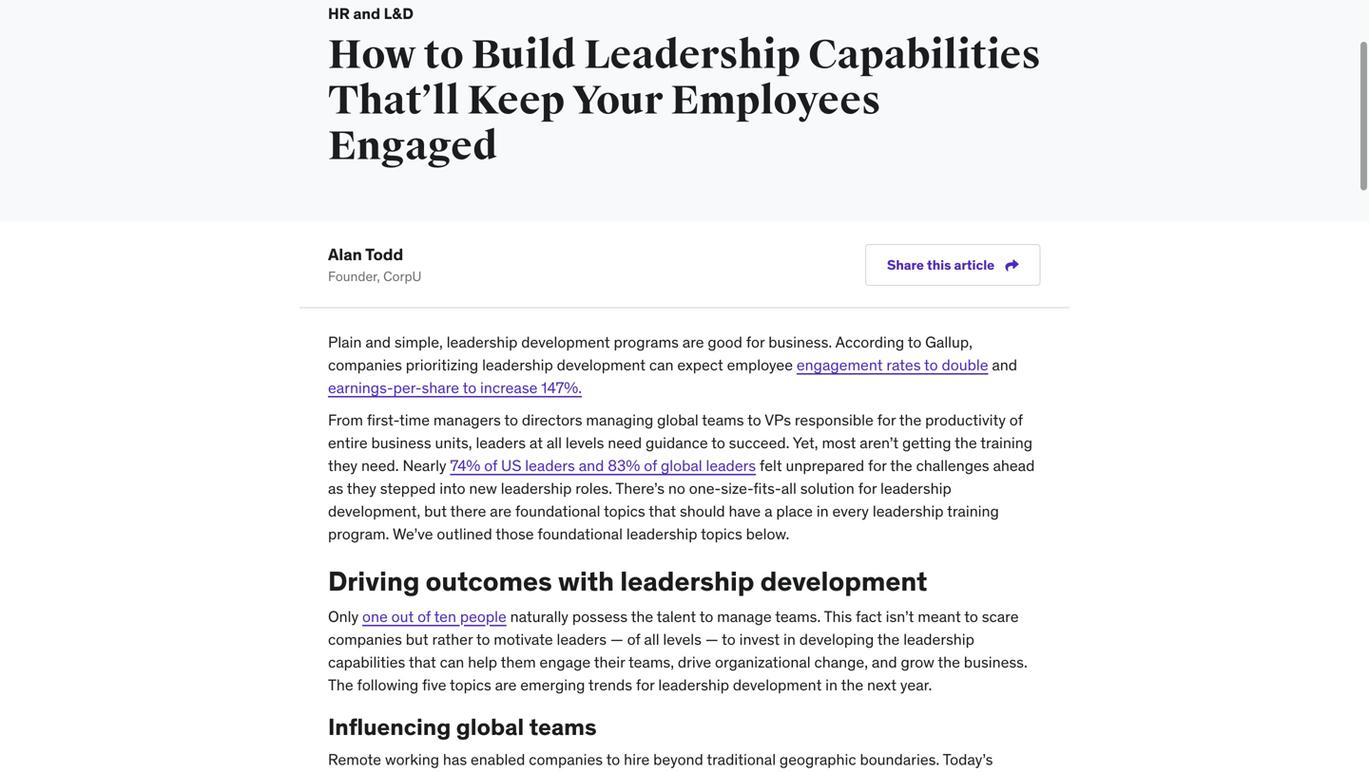 Task type: describe. For each thing, give the bounding box(es) containing it.
plain
[[328, 333, 362, 352]]

grow
[[901, 653, 934, 672]]

of inside from first-time managers to directors managing global teams to vps responsible for the productivity of entire business units, leaders at all levels need guidance to succeed. yet, most aren't getting the training they need. nearly
[[1009, 411, 1023, 430]]

teams,
[[628, 653, 674, 672]]

share
[[422, 379, 459, 398]]

of left ten
[[417, 607, 431, 627]]

topics inside naturally possess the talent to manage teams. this fact isn't meant to scare companies but rather to motivate leaders — of all levels — to invest in developing the leadership capabilities that can help them engage their teams, drive organizational change, and grow the business. the following five topics are emerging trends for leadership development in the next year.
[[450, 676, 491, 695]]

entire
[[328, 434, 368, 453]]

to right talent
[[699, 607, 713, 627]]

leaders up "size-"
[[706, 457, 756, 476]]

levels for —
[[663, 630, 702, 650]]

managing
[[586, 411, 653, 430]]

meant
[[918, 607, 961, 627]]

founder,
[[328, 268, 380, 285]]

to down increase at the left of page
[[504, 411, 518, 430]]

are inside naturally possess the talent to manage teams. this fact isn't meant to scare companies but rather to motivate leaders — of all levels — to invest in developing the leadership capabilities that can help them engage their teams, drive organizational change, and grow the business. the following five topics are emerging trends for leadership development in the next year.
[[495, 676, 517, 695]]

according
[[835, 333, 904, 352]]

developing
[[799, 630, 874, 650]]

that inside naturally possess the talent to manage teams. this fact isn't meant to scare companies but rather to motivate leaders — of all levels — to invest in developing the leadership capabilities that can help them engage their teams, drive organizational change, and grow the business. the following five topics are emerging trends for leadership development in the next year.
[[409, 653, 436, 672]]

147%.
[[541, 379, 582, 398]]

how
[[328, 31, 416, 80]]

hire
[[624, 751, 650, 770]]

influencing
[[328, 713, 451, 742]]

vps
[[765, 411, 791, 430]]

l&d
[[384, 4, 414, 23]]

alan todd founder, corpu
[[328, 245, 422, 285]]

prioritizing
[[406, 356, 478, 375]]

engaged
[[328, 122, 498, 171]]

the down change,
[[841, 676, 863, 695]]

below.
[[746, 525, 789, 544]]

your
[[572, 76, 663, 126]]

driving
[[328, 565, 420, 599]]

the up getting
[[899, 411, 922, 430]]

roles.
[[575, 479, 612, 499]]

leadership down should
[[626, 525, 697, 544]]

increase
[[480, 379, 538, 398]]

us
[[501, 457, 521, 476]]

leaders inside from first-time managers to directors managing global teams to vps responsible for the productivity of entire business units, leaders at all levels need guidance to succeed. yet, most aren't getting the training they need. nearly
[[476, 434, 526, 453]]

teams.
[[775, 607, 821, 627]]

for inside naturally possess the talent to manage teams. this fact isn't meant to scare companies but rather to motivate leaders — of all levels — to invest in developing the leadership capabilities that can help them engage their teams, drive organizational change, and grow the business. the following five topics are emerging trends for leadership development in the next year.
[[636, 676, 655, 695]]

74% of us leaders and 83% of global leaders
[[450, 457, 756, 476]]

but inside felt unprepared for the challenges ahead as they stepped into new leadership roles. there's no one-size-fits-all solution for leadership development, but there are foundational topics that should have a place in every leadership training program. we've outlined those foundational leadership topics below.
[[424, 502, 447, 522]]

out
[[391, 607, 414, 627]]

business
[[371, 434, 431, 453]]

employee
[[727, 356, 793, 375]]

training inside felt unprepared for the challenges ahead as they stepped into new leadership roles. there's no one-size-fits-all solution for leadership development, but there are foundational topics that should have a place in every leadership training program. we've outlined those foundational leadership topics below.
[[947, 502, 999, 522]]

all inside felt unprepared for the challenges ahead as they stepped into new leadership roles. there's no one-size-fits-all solution for leadership development, but there are foundational topics that should have a place in every leadership training program. we've outlined those foundational leadership topics below.
[[781, 479, 797, 499]]

felt
[[760, 457, 782, 476]]

and inside naturally possess the talent to manage teams. this fact isn't meant to scare companies but rather to motivate leaders — of all levels — to invest in developing the leadership capabilities that can help them engage their teams, drive organizational change, and grow the business. the following five topics are emerging trends for leadership development in the next year.
[[872, 653, 897, 672]]

and inside plain and simple, leadership development programs are good for business. according to gallup, companies prioritizing leadership development can expect employee
[[365, 333, 391, 352]]

0 vertical spatial topics
[[604, 502, 645, 522]]

organizational
[[715, 653, 811, 672]]

size-
[[721, 479, 753, 499]]

the inside felt unprepared for the challenges ahead as they stepped into new leadership roles. there's no one-size-fits-all solution for leadership development, but there are foundational topics that should have a place in every leadership training program. we've outlined those foundational leadership topics below.
[[890, 457, 912, 476]]

next
[[867, 676, 897, 695]]

invest
[[739, 630, 780, 650]]

remote
[[328, 751, 381, 770]]

expect
[[677, 356, 723, 375]]

fits-
[[753, 479, 781, 499]]

at
[[529, 434, 543, 453]]

managers
[[433, 411, 501, 430]]

the down productivity
[[955, 434, 977, 453]]

share this article
[[887, 257, 998, 274]]

change,
[[814, 653, 868, 672]]

are inside plain and simple, leadership development programs are good for business. according to gallup, companies prioritizing leadership development can expect employee
[[682, 333, 704, 352]]

for up "every"
[[858, 479, 877, 499]]

possess
[[572, 607, 627, 627]]

unprepared
[[786, 457, 864, 476]]

share this article link
[[865, 244, 1040, 286]]

hr
[[328, 4, 350, 23]]

driving outcomes with leadership development
[[328, 565, 933, 599]]

can inside plain and simple, leadership development programs are good for business. according to gallup, companies prioritizing leadership development can expect employee
[[649, 356, 674, 375]]

five
[[422, 676, 446, 695]]

that'll
[[328, 76, 460, 126]]

today's
[[943, 751, 993, 770]]

fact
[[856, 607, 882, 627]]

to inside influencing global teams remote working has enabled companies to hire beyond traditional geographic boundaries. today's
[[606, 751, 620, 770]]

to inside plain and simple, leadership development programs are good for business. according to gallup, companies prioritizing leadership development can expect employee
[[908, 333, 922, 352]]

this
[[824, 607, 852, 627]]

the down isn't
[[877, 630, 900, 650]]

one
[[362, 607, 388, 627]]

most
[[822, 434, 856, 453]]

development,
[[328, 502, 420, 522]]

article
[[954, 257, 995, 274]]

ahead
[[993, 457, 1035, 476]]

program.
[[328, 525, 389, 544]]

74% of us leaders and 83% of global leaders link
[[450, 457, 756, 476]]

of up there's
[[644, 457, 657, 476]]

need.
[[361, 457, 399, 476]]

nearly
[[403, 457, 446, 476]]

engagement
[[797, 356, 883, 375]]

employees
[[671, 76, 881, 126]]

with
[[558, 565, 614, 599]]

should
[[680, 502, 725, 522]]

isn't
[[886, 607, 914, 627]]

new
[[469, 479, 497, 499]]

for inside plain and simple, leadership development programs are good for business. according to gallup, companies prioritizing leadership development can expect employee
[[746, 333, 765, 352]]

outcomes
[[426, 565, 552, 599]]

scare
[[982, 607, 1019, 627]]

enabled
[[471, 751, 525, 770]]

leadership down meant
[[903, 630, 974, 650]]

of left us
[[484, 457, 497, 476]]

working
[[385, 751, 439, 770]]



Task type: locate. For each thing, give the bounding box(es) containing it.
topics down there's
[[604, 502, 645, 522]]

of up ahead
[[1009, 411, 1023, 430]]

1 vertical spatial business.
[[964, 653, 1028, 672]]

leadership down challenges
[[880, 479, 951, 499]]

talent
[[657, 607, 696, 627]]

1 horizontal spatial that
[[649, 502, 676, 522]]

rather
[[432, 630, 473, 650]]

capabilities
[[808, 31, 1041, 80]]

and right double at the top of page
[[992, 356, 1017, 375]]

and up roles.
[[579, 457, 604, 476]]

share icon image
[[1005, 258, 1018, 273]]

in down change,
[[825, 676, 838, 695]]

1 vertical spatial that
[[409, 653, 436, 672]]

companies up capabilities
[[328, 630, 402, 650]]

of up teams,
[[627, 630, 640, 650]]

companies inside influencing global teams remote working has enabled companies to hire beyond traditional geographic boundaries. today's
[[529, 751, 603, 770]]

0 horizontal spatial business.
[[768, 333, 832, 352]]

productivity
[[925, 411, 1006, 430]]

they
[[328, 457, 358, 476], [347, 479, 376, 499]]

0 vertical spatial foundational
[[515, 502, 600, 522]]

emerging
[[520, 676, 585, 695]]

levels inside naturally possess the talent to manage teams. this fact isn't meant to scare companies but rather to motivate leaders — of all levels — to invest in developing the leadership capabilities that can help them engage their teams, drive organizational change, and grow the business. the following five topics are emerging trends for leadership development in the next year.
[[663, 630, 702, 650]]

all for directors
[[547, 434, 562, 453]]

1 horizontal spatial levels
[[663, 630, 702, 650]]

global up guidance
[[657, 411, 699, 430]]

2 vertical spatial topics
[[450, 676, 491, 695]]

to up 'succeed.' at right
[[747, 411, 761, 430]]

beyond
[[653, 751, 703, 770]]

topics down should
[[701, 525, 742, 544]]

1 vertical spatial topics
[[701, 525, 742, 544]]

global inside from first-time managers to directors managing global teams to vps responsible for the productivity of entire business units, leaders at all levels need guidance to succeed. yet, most aren't getting the training they need. nearly
[[657, 411, 699, 430]]

capabilities
[[328, 653, 405, 672]]

engagement rates to double link
[[797, 356, 988, 375]]

and inside engagement rates to double and earnings-per-share to increase 147%.
[[992, 356, 1017, 375]]

1 vertical spatial levels
[[663, 630, 702, 650]]

and right plain
[[365, 333, 391, 352]]

1 horizontal spatial can
[[649, 356, 674, 375]]

the
[[899, 411, 922, 430], [955, 434, 977, 453], [890, 457, 912, 476], [631, 607, 653, 627], [877, 630, 900, 650], [938, 653, 960, 672], [841, 676, 863, 695]]

teams down 'emerging'
[[529, 713, 597, 742]]

one out of ten people link
[[362, 607, 506, 627]]

stepped
[[380, 479, 436, 499]]

that
[[649, 502, 676, 522], [409, 653, 436, 672]]

— up "their"
[[610, 630, 623, 650]]

but inside naturally possess the talent to manage teams. this fact isn't meant to scare companies but rather to motivate leaders — of all levels — to invest in developing the leadership capabilities that can help them engage their teams, drive organizational change, and grow the business. the following five topics are emerging trends for leadership development in the next year.
[[406, 630, 428, 650]]

1 vertical spatial teams
[[529, 713, 597, 742]]

leadership right "every"
[[873, 502, 944, 522]]

0 horizontal spatial levels
[[566, 434, 604, 453]]

0 vertical spatial business.
[[768, 333, 832, 352]]

can inside naturally possess the talent to manage teams. this fact isn't meant to scare companies but rather to motivate leaders — of all levels — to invest in developing the leadership capabilities that can help them engage their teams, drive organizational change, and grow the business. the following five topics are emerging trends for leadership development in the next year.
[[440, 653, 464, 672]]

solution
[[800, 479, 854, 499]]

global inside influencing global teams remote working has enabled companies to hire beyond traditional geographic boundaries. today's
[[456, 713, 524, 742]]

are inside felt unprepared for the challenges ahead as they stepped into new leadership roles. there's no one-size-fits-all solution for leadership development, but there are foundational topics that should have a place in every leadership training program. we've outlined those foundational leadership topics below.
[[490, 502, 511, 522]]

2 vertical spatial global
[[456, 713, 524, 742]]

leadership down us
[[501, 479, 572, 499]]

ten
[[434, 607, 456, 627]]

0 vertical spatial training
[[980, 434, 1032, 453]]

2 horizontal spatial topics
[[701, 525, 742, 544]]

1 horizontal spatial topics
[[604, 502, 645, 522]]

are up "those"
[[490, 502, 511, 522]]

to
[[424, 31, 464, 80], [908, 333, 922, 352], [924, 356, 938, 375], [463, 379, 476, 398], [504, 411, 518, 430], [747, 411, 761, 430], [711, 434, 725, 453], [699, 607, 713, 627], [964, 607, 978, 627], [476, 630, 490, 650], [722, 630, 736, 650], [606, 751, 620, 770]]

leadership
[[584, 31, 800, 80]]

all inside from first-time managers to directors managing global teams to vps responsible for the productivity of entire business units, leaders at all levels need guidance to succeed. yet, most aren't getting the training they need. nearly
[[547, 434, 562, 453]]

1 vertical spatial in
[[783, 630, 796, 650]]

yet,
[[793, 434, 818, 453]]

earnings-
[[328, 379, 393, 398]]

the right grow
[[938, 653, 960, 672]]

aren't
[[860, 434, 899, 453]]

global for teams
[[657, 411, 699, 430]]

programs
[[614, 333, 679, 352]]

0 horizontal spatial —
[[610, 630, 623, 650]]

units,
[[435, 434, 472, 453]]

good
[[708, 333, 742, 352]]

can
[[649, 356, 674, 375], [440, 653, 464, 672]]

a
[[764, 502, 772, 522]]

only
[[328, 607, 359, 627]]

leadership
[[447, 333, 518, 352], [482, 356, 553, 375], [501, 479, 572, 499], [880, 479, 951, 499], [873, 502, 944, 522], [626, 525, 697, 544], [620, 565, 754, 599], [903, 630, 974, 650], [658, 676, 729, 695]]

leaders up engage
[[557, 630, 607, 650]]

global
[[657, 411, 699, 430], [661, 457, 702, 476], [456, 713, 524, 742]]

0 vertical spatial levels
[[566, 434, 604, 453]]

companies inside naturally possess the talent to manage teams. this fact isn't meant to scare companies but rather to motivate leaders — of all levels — to invest in developing the leadership capabilities that can help them engage their teams, drive organizational change, and grow the business. the following five topics are emerging trends for leadership development in the next year.
[[328, 630, 402, 650]]

to right how
[[424, 31, 464, 80]]

—
[[610, 630, 623, 650], [705, 630, 718, 650]]

all inside naturally possess the talent to manage teams. this fact isn't meant to scare companies but rather to motivate leaders — of all levels — to invest in developing the leadership capabilities that can help them engage their teams, drive organizational change, and grow the business. the following five topics are emerging trends for leadership development in the next year.
[[644, 630, 659, 650]]

can down programs
[[649, 356, 674, 375]]

companies
[[328, 356, 402, 375], [328, 630, 402, 650], [529, 751, 603, 770]]

1 vertical spatial but
[[406, 630, 428, 650]]

has
[[443, 751, 467, 770]]

trends
[[588, 676, 632, 695]]

companies right the enabled
[[529, 751, 603, 770]]

they right as
[[347, 479, 376, 499]]

the left talent
[[631, 607, 653, 627]]

for down teams,
[[636, 676, 655, 695]]

for
[[746, 333, 765, 352], [877, 411, 896, 430], [868, 457, 887, 476], [858, 479, 877, 499], [636, 676, 655, 695]]

into
[[439, 479, 465, 499]]

companies up earnings-
[[328, 356, 402, 375]]

that up 'five'
[[409, 653, 436, 672]]

that inside felt unprepared for the challenges ahead as they stepped into new leadership roles. there's no one-size-fits-all solution for leadership development, but there are foundational topics that should have a place in every leadership training program. we've outlined those foundational leadership topics below.
[[649, 502, 676, 522]]

all right at
[[547, 434, 562, 453]]

0 vertical spatial are
[[682, 333, 704, 352]]

global up no on the bottom
[[661, 457, 702, 476]]

their
[[594, 653, 625, 672]]

the
[[328, 676, 353, 695]]

to left hire
[[606, 751, 620, 770]]

teams inside from first-time managers to directors managing global teams to vps responsible for the productivity of entire business units, leaders at all levels need guidance to succeed. yet, most aren't getting the training they need. nearly
[[702, 411, 744, 430]]

first-
[[367, 411, 399, 430]]

from
[[328, 411, 363, 430]]

of inside naturally possess the talent to manage teams. this fact isn't meant to scare companies but rather to motivate leaders — of all levels — to invest in developing the leadership capabilities that can help them engage their teams, drive organizational change, and grow the business. the following five topics are emerging trends for leadership development in the next year.
[[627, 630, 640, 650]]

0 horizontal spatial topics
[[450, 676, 491, 695]]

topics
[[604, 502, 645, 522], [701, 525, 742, 544], [450, 676, 491, 695]]

2 — from the left
[[705, 630, 718, 650]]

2 vertical spatial are
[[495, 676, 517, 695]]

global up the enabled
[[456, 713, 524, 742]]

training inside from first-time managers to directors managing global teams to vps responsible for the productivity of entire business units, leaders at all levels need guidance to succeed. yet, most aren't getting the training they need. nearly
[[980, 434, 1032, 453]]

levels inside from first-time managers to directors managing global teams to vps responsible for the productivity of entire business units, leaders at all levels need guidance to succeed. yet, most aren't getting the training they need. nearly
[[566, 434, 604, 453]]

1 vertical spatial are
[[490, 502, 511, 522]]

0 vertical spatial teams
[[702, 411, 744, 430]]

1 horizontal spatial business.
[[964, 653, 1028, 672]]

following
[[357, 676, 418, 695]]

0 vertical spatial can
[[649, 356, 674, 375]]

they inside felt unprepared for the challenges ahead as they stepped into new leadership roles. there's no one-size-fits-all solution for leadership development, but there are foundational topics that should have a place in every leadership training program. we've outlined those foundational leadership topics below.
[[347, 479, 376, 499]]

all up place
[[781, 479, 797, 499]]

business. down scare
[[964, 653, 1028, 672]]

keep
[[467, 76, 565, 126]]

0 vertical spatial that
[[649, 502, 676, 522]]

outlined
[[437, 525, 492, 544]]

companies for but
[[328, 630, 402, 650]]

0 vertical spatial all
[[547, 434, 562, 453]]

to inside hr and l&d how to build leadership capabilities that'll keep your employees engaged
[[424, 31, 464, 80]]

in down teams.
[[783, 630, 796, 650]]

that down no on the bottom
[[649, 502, 676, 522]]

influencing global teams remote working has enabled companies to hire beyond traditional geographic boundaries. today's
[[328, 713, 1034, 773]]

to left 'succeed.' at right
[[711, 434, 725, 453]]

2 horizontal spatial all
[[781, 479, 797, 499]]

0 horizontal spatial that
[[409, 653, 436, 672]]

levels
[[566, 434, 604, 453], [663, 630, 702, 650]]

74%
[[450, 457, 480, 476]]

to up rates
[[908, 333, 922, 352]]

companies for prioritizing
[[328, 356, 402, 375]]

training down challenges
[[947, 502, 999, 522]]

one-
[[689, 479, 721, 499]]

for up employee
[[746, 333, 765, 352]]

this
[[927, 257, 951, 274]]

business. up engagement
[[768, 333, 832, 352]]

all for manage
[[644, 630, 659, 650]]

challenges
[[916, 457, 989, 476]]

and inside hr and l&d how to build leadership capabilities that'll keep your employees engaged
[[353, 4, 380, 23]]

0 vertical spatial in
[[816, 502, 829, 522]]

business. inside naturally possess the talent to manage teams. this fact isn't meant to scare companies but rather to motivate leaders — of all levels — to invest in developing the leadership capabilities that can help them engage their teams, drive organizational change, and grow the business. the following five topics are emerging trends for leadership development in the next year.
[[964, 653, 1028, 672]]

every
[[832, 502, 869, 522]]

succeed.
[[729, 434, 790, 453]]

guidance
[[645, 434, 708, 453]]

are up expect
[[682, 333, 704, 352]]

corpu
[[383, 268, 422, 285]]

to down the manage
[[722, 630, 736, 650]]

teams inside influencing global teams remote working has enabled companies to hire beyond traditional geographic boundaries. today's
[[529, 713, 597, 742]]

leaders
[[476, 434, 526, 453], [525, 457, 575, 476], [706, 457, 756, 476], [557, 630, 607, 650]]

manage
[[717, 607, 772, 627]]

traditional
[[707, 751, 776, 770]]

to right rates
[[924, 356, 938, 375]]

training up ahead
[[980, 434, 1032, 453]]

— up drive
[[705, 630, 718, 650]]

leadership up talent
[[620, 565, 754, 599]]

0 vertical spatial they
[[328, 457, 358, 476]]

are down them on the bottom
[[495, 676, 517, 695]]

1 vertical spatial foundational
[[538, 525, 623, 544]]

0 horizontal spatial can
[[440, 653, 464, 672]]

year.
[[900, 676, 932, 695]]

1 horizontal spatial —
[[705, 630, 718, 650]]

engage
[[540, 653, 591, 672]]

for down aren't
[[868, 457, 887, 476]]

but down 'only one out of ten people'
[[406, 630, 428, 650]]

we've
[[393, 525, 433, 544]]

training
[[980, 434, 1032, 453], [947, 502, 999, 522]]

1 vertical spatial all
[[781, 479, 797, 499]]

1 horizontal spatial all
[[644, 630, 659, 650]]

0 vertical spatial but
[[424, 502, 447, 522]]

but down into
[[424, 502, 447, 522]]

for up aren't
[[877, 411, 896, 430]]

leaders down at
[[525, 457, 575, 476]]

1 vertical spatial training
[[947, 502, 999, 522]]

to down people
[[476, 630, 490, 650]]

they inside from first-time managers to directors managing global teams to vps responsible for the productivity of entire business units, leaders at all levels need guidance to succeed. yet, most aren't getting the training they need. nearly
[[328, 457, 358, 476]]

naturally possess the talent to manage teams. this fact isn't meant to scare companies but rather to motivate leaders — of all levels — to invest in developing the leadership capabilities that can help them engage their teams, drive organizational change, and grow the business. the following five topics are emerging trends for leadership development in the next year.
[[328, 607, 1028, 695]]

can down rather
[[440, 653, 464, 672]]

to right share at the left of the page
[[463, 379, 476, 398]]

and right hr
[[353, 4, 380, 23]]

business. inside plain and simple, leadership development programs are good for business. according to gallup, companies prioritizing leadership development can expect employee
[[768, 333, 832, 352]]

83%
[[608, 457, 640, 476]]

leadership up prioritizing
[[447, 333, 518, 352]]

directors
[[522, 411, 582, 430]]

in inside felt unprepared for the challenges ahead as they stepped into new leadership roles. there's no one-size-fits-all solution for leadership development, but there are foundational topics that should have a place in every leadership training program. we've outlined those foundational leadership topics below.
[[816, 502, 829, 522]]

0 vertical spatial companies
[[328, 356, 402, 375]]

leaders up us
[[476, 434, 526, 453]]

to left scare
[[964, 607, 978, 627]]

they down entire
[[328, 457, 358, 476]]

the down aren't
[[890, 457, 912, 476]]

for inside from first-time managers to directors managing global teams to vps responsible for the productivity of entire business units, leaders at all levels need guidance to succeed. yet, most aren't getting the training they need. nearly
[[877, 411, 896, 430]]

1 vertical spatial they
[[347, 479, 376, 499]]

levels for need
[[566, 434, 604, 453]]

0 vertical spatial global
[[657, 411, 699, 430]]

2 vertical spatial all
[[644, 630, 659, 650]]

development inside naturally possess the talent to manage teams. this fact isn't meant to scare companies but rather to motivate leaders — of all levels — to invest in developing the leadership capabilities that can help them engage their teams, drive organizational change, and grow the business. the following five topics are emerging trends for leadership development in the next year.
[[733, 676, 822, 695]]

plain and simple, leadership development programs are good for business. according to gallup, companies prioritizing leadership development can expect employee
[[328, 333, 973, 375]]

1 vertical spatial global
[[661, 457, 702, 476]]

leadership down drive
[[658, 676, 729, 695]]

levels down talent
[[663, 630, 702, 650]]

levels up 74% of us leaders and 83% of global leaders link
[[566, 434, 604, 453]]

business.
[[768, 333, 832, 352], [964, 653, 1028, 672]]

them
[[501, 653, 536, 672]]

teams up 'succeed.' at right
[[702, 411, 744, 430]]

1 vertical spatial companies
[[328, 630, 402, 650]]

0 horizontal spatial all
[[547, 434, 562, 453]]

simple,
[[394, 333, 443, 352]]

2 vertical spatial companies
[[529, 751, 603, 770]]

1 — from the left
[[610, 630, 623, 650]]

companies inside plain and simple, leadership development programs are good for business. according to gallup, companies prioritizing leadership development can expect employee
[[328, 356, 402, 375]]

per-
[[393, 379, 422, 398]]

and up the next
[[872, 653, 897, 672]]

only one out of ten people
[[328, 607, 506, 627]]

rates
[[886, 356, 921, 375]]

1 horizontal spatial teams
[[702, 411, 744, 430]]

1 vertical spatial can
[[440, 653, 464, 672]]

leadership up increase at the left of page
[[482, 356, 553, 375]]

global for leaders
[[661, 457, 702, 476]]

all up teams,
[[644, 630, 659, 650]]

responsible
[[795, 411, 873, 430]]

leaders inside naturally possess the talent to manage teams. this fact isn't meant to scare companies but rather to motivate leaders — of all levels — to invest in developing the leadership capabilities that can help them engage their teams, drive organizational change, and grow the business. the following five topics are emerging trends for leadership development in the next year.
[[557, 630, 607, 650]]

topics down help
[[450, 676, 491, 695]]

those
[[496, 525, 534, 544]]

0 horizontal spatial teams
[[529, 713, 597, 742]]

in down solution
[[816, 502, 829, 522]]

2 vertical spatial in
[[825, 676, 838, 695]]



Task type: vqa. For each thing, say whether or not it's contained in the screenshot.
by-
no



